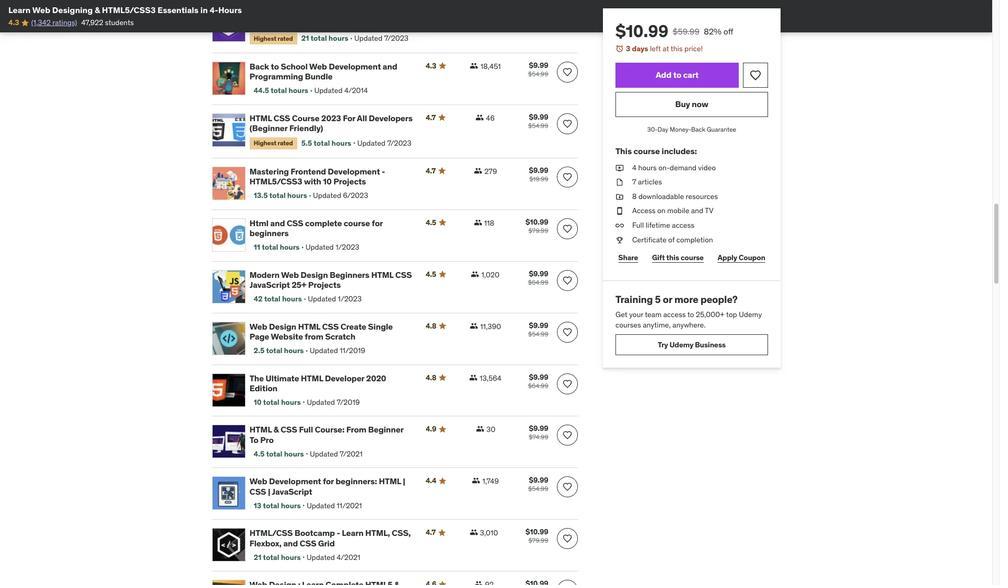 Task type: vqa. For each thing, say whether or not it's contained in the screenshot.


Task type: locate. For each thing, give the bounding box(es) containing it.
0 vertical spatial highest
[[254, 34, 276, 42]]

6 $9.99 from the top
[[529, 372, 549, 382]]

money-
[[670, 125, 691, 133]]

total down the pro
[[266, 449, 283, 459]]

2 $54.99 from the top
[[528, 122, 549, 130]]

4.8
[[426, 321, 437, 331], [426, 373, 437, 382]]

total for ultimate
[[263, 398, 280, 407]]

website
[[271, 331, 303, 342]]

access down mobile
[[672, 221, 694, 230]]

and right the flexbox,
[[283, 538, 298, 549]]

1 vertical spatial rated
[[278, 139, 293, 147]]

47,922 students
[[81, 18, 134, 27]]

-
[[384, 8, 388, 18], [382, 166, 385, 176], [337, 528, 340, 539]]

wishlist image for modern web design beginners html css javascript 25+ projects
[[562, 275, 573, 286]]

udemy right try
[[669, 340, 693, 350]]

1 $54.99 from the top
[[528, 70, 549, 78]]

wishlist image for mastering frontend development - html5/css3 with 10 projects
[[562, 172, 573, 182]]

highest for 5.5 total hours
[[254, 139, 276, 147]]

$54.99 right 11,390 in the bottom of the page
[[528, 330, 549, 338]]

certificate of completion
[[632, 235, 713, 244]]

html right beginners
[[371, 269, 394, 280]]

1 vertical spatial &
[[274, 425, 279, 435]]

2 $64.99 from the top
[[528, 382, 549, 390]]

html inside the web design html css create single page website from scratch
[[298, 321, 320, 332]]

projects inside modern web design beginners html css javascript 25+ projects
[[308, 279, 341, 290]]

to left cart
[[673, 70, 681, 80]]

wishlist image for web development for beginners:  html | css | javascript
[[562, 482, 573, 493]]

learn inside learn html and css from scratch - build responsive websites
[[250, 8, 271, 18]]

highest for 21 total hours
[[254, 34, 276, 42]]

$10.99 up the days
[[615, 20, 668, 42]]

47,922
[[81, 18, 103, 27]]

access on mobile and tv
[[632, 206, 713, 216]]

xsmall image
[[476, 113, 484, 122], [615, 163, 624, 173], [615, 177, 624, 188], [474, 218, 482, 227], [615, 235, 624, 245], [469, 373, 478, 382], [472, 477, 480, 485], [470, 529, 478, 537]]

the
[[250, 373, 264, 383]]

wishlist image for html & css full course: from beginner to pro
[[562, 430, 573, 441]]

people?
[[700, 293, 738, 306]]

$19.99
[[529, 175, 549, 183]]

updated down the ultimate html developer 2020 edition
[[307, 398, 335, 407]]

web design html css create single page website from scratch
[[250, 321, 393, 342]]

1 vertical spatial scratch
[[325, 331, 355, 342]]

4.5 for html and css complete course for beginners
[[426, 218, 436, 227]]

off
[[723, 26, 733, 37]]

21 total hours down the flexbox,
[[254, 553, 301, 562]]

0 horizontal spatial from
[[305, 331, 323, 342]]

7 $9.99 from the top
[[529, 424, 549, 434]]

1 horizontal spatial 21
[[301, 33, 309, 43]]

0 horizontal spatial back
[[250, 61, 269, 72]]

1 $9.99 $64.99 from the top
[[528, 269, 549, 286]]

hours down the flexbox,
[[281, 553, 301, 562]]

essentials
[[158, 5, 199, 15]]

2 highest rated from the top
[[254, 139, 293, 147]]

design
[[301, 269, 328, 280], [269, 321, 296, 332]]

4 $54.99 from the top
[[528, 485, 549, 493]]

xsmall image for 279
[[474, 167, 482, 175]]

7/2023 for 21 total hours
[[384, 33, 409, 43]]

xsmall image for 13,564
[[469, 373, 478, 382]]

css inside modern web design beginners html css javascript 25+ projects
[[395, 269, 412, 280]]

1 horizontal spatial to
[[673, 70, 681, 80]]

updated for css
[[310, 346, 338, 355]]

highest down responsive
[[254, 34, 276, 42]]

web inside back to school web development and programming bundle
[[309, 61, 327, 72]]

1 horizontal spatial design
[[301, 269, 328, 280]]

6/2023
[[343, 191, 368, 200]]

5.5 total hours
[[301, 138, 351, 148]]

completion
[[676, 235, 713, 244]]

xsmall image for access on mobile and tv
[[615, 206, 624, 216]]

scratch left the build
[[352, 8, 382, 18]]

$9.99 right 46
[[529, 112, 549, 122]]

0 horizontal spatial 10
[[254, 398, 262, 407]]

design up 2.5 total hours
[[269, 321, 296, 332]]

access down or
[[663, 310, 686, 319]]

$9.99 $54.99 right 11,390 in the bottom of the page
[[528, 321, 549, 338]]

to inside 'button'
[[673, 70, 681, 80]]

$9.99 $54.99 right 46
[[528, 112, 549, 130]]

hours down with
[[287, 191, 307, 200]]

updated down html and css complete course for beginners on the left of the page
[[306, 243, 334, 252]]

alarm image
[[615, 44, 624, 53]]

0 vertical spatial &
[[95, 5, 100, 15]]

hours for modern web design beginners html css javascript 25+ projects
[[282, 294, 302, 304]]

in
[[200, 5, 208, 15]]

updated 1/2023 for beginners
[[308, 294, 362, 304]]

to inside back to school web development and programming bundle
[[271, 61, 279, 72]]

html5/css3 up 13.5 total hours
[[250, 176, 302, 186]]

0 vertical spatial 4.8
[[426, 321, 437, 331]]

hours down learn html and css from scratch - build responsive websites at the left
[[329, 33, 348, 43]]

scratch up updated 11/2019
[[325, 331, 355, 342]]

0 vertical spatial from
[[332, 8, 350, 18]]

apply coupon button
[[715, 247, 768, 268]]

- inside mastering frontend development - html5/css3 with 10 projects
[[382, 166, 385, 176]]

& inside html & css full course: from beginner to pro
[[274, 425, 279, 435]]

from inside learn html and css from scratch - build responsive websites
[[332, 8, 350, 18]]

& up 47,922
[[95, 5, 100, 15]]

your
[[629, 310, 643, 319]]

1 4.7 from the top
[[426, 113, 436, 122]]

xsmall image up "share"
[[615, 221, 624, 231]]

highest rated
[[254, 34, 293, 42], [254, 139, 293, 147]]

0 vertical spatial updated 1/2023
[[306, 243, 359, 252]]

xsmall image left 8
[[615, 192, 624, 202]]

updated 7/2023 down the developers
[[357, 138, 412, 148]]

1 horizontal spatial |
[[403, 476, 405, 487]]

learn for learn html and css from scratch - build responsive websites
[[250, 8, 271, 18]]

downloadable
[[638, 192, 684, 201]]

xsmall image left 46
[[476, 113, 484, 122]]

xsmall image
[[470, 62, 478, 70], [474, 167, 482, 175], [615, 192, 624, 202], [615, 206, 624, 216], [615, 221, 624, 231], [471, 270, 479, 278], [470, 322, 478, 330], [476, 425, 484, 434], [475, 580, 483, 585]]

$10.99 down $19.99
[[526, 217, 549, 227]]

1 vertical spatial highest rated
[[254, 139, 293, 147]]

web up 13
[[250, 476, 267, 487]]

1 vertical spatial $79.99
[[528, 537, 549, 545]]

4.3
[[8, 18, 19, 27], [426, 61, 436, 71]]

xsmall image for 18,451
[[470, 62, 478, 70]]

0 vertical spatial for
[[372, 218, 383, 228]]

total for web
[[264, 294, 281, 304]]

0 vertical spatial 4.5
[[426, 218, 436, 227]]

1 horizontal spatial 10
[[323, 176, 332, 186]]

xsmall image left 13,564
[[469, 373, 478, 382]]

web up the 2.5
[[250, 321, 267, 332]]

total for to
[[271, 86, 287, 95]]

0 vertical spatial 21
[[301, 33, 309, 43]]

html css course 2023 for all developers (beginner friendly)
[[250, 113, 413, 133]]

$79.99 for css,
[[528, 537, 549, 545]]

4.5 for modern web design beginners html css javascript 25+ projects
[[426, 269, 436, 279]]

2 4.7 from the top
[[426, 166, 436, 175]]

4.8 right the single
[[426, 321, 437, 331]]

web development for beginners:  html | css | javascript
[[250, 476, 405, 497]]

1 vertical spatial 1/2023
[[338, 294, 362, 304]]

total right 11
[[262, 243, 278, 252]]

wishlist image for web design html css create single page website from scratch
[[562, 327, 573, 337]]

the ultimate html developer 2020 edition link
[[250, 373, 413, 393]]

&
[[95, 5, 100, 15], [274, 425, 279, 435]]

11/2021
[[337, 501, 362, 511]]

and right the html
[[270, 218, 285, 228]]

udemy right the top
[[739, 310, 762, 319]]

$10.99 for html/css bootcamp - learn html, css, flexbox, and css grid
[[526, 528, 549, 537]]

html inside the ultimate html developer 2020 edition
[[301, 373, 323, 383]]

4/2021
[[337, 553, 360, 562]]

| up 13 total hours on the bottom left of the page
[[268, 486, 270, 497]]

2 4.8 from the top
[[426, 373, 437, 382]]

2 horizontal spatial to
[[687, 310, 694, 319]]

30
[[487, 425, 496, 435]]

$9.99 right 13,564
[[529, 372, 549, 382]]

1 $9.99 from the top
[[529, 61, 549, 70]]

$79.99 right 118
[[528, 227, 549, 234]]

0 vertical spatial javascript
[[250, 279, 290, 290]]

xsmall image left the 7
[[615, 177, 624, 188]]

1 horizontal spatial html5/css3
[[250, 176, 302, 186]]

course
[[633, 146, 660, 156], [344, 218, 370, 228], [681, 253, 704, 262]]

0 horizontal spatial udemy
[[669, 340, 693, 350]]

responsive
[[250, 18, 295, 28]]

full
[[632, 221, 644, 230], [299, 425, 313, 435]]

0 vertical spatial udemy
[[739, 310, 762, 319]]

hours down 25+
[[282, 294, 302, 304]]

279
[[484, 167, 497, 176]]

2020
[[366, 373, 386, 383]]

0 vertical spatial design
[[301, 269, 328, 280]]

gift this course link
[[649, 247, 706, 268]]

1 horizontal spatial from
[[332, 8, 350, 18]]

1 $9.99 $54.99 from the top
[[528, 61, 549, 78]]

total for development
[[263, 501, 279, 511]]

and inside html and css complete course for beginners
[[270, 218, 285, 228]]

mastering
[[250, 166, 289, 176]]

xsmall image up "share"
[[615, 235, 624, 245]]

$9.99 right 279
[[529, 165, 549, 175]]

3 $9.99 from the top
[[529, 165, 549, 175]]

1 vertical spatial $64.99
[[528, 382, 549, 390]]

and right responsive
[[297, 8, 312, 18]]

& right to
[[274, 425, 279, 435]]

1 vertical spatial $9.99 $64.99
[[528, 372, 549, 390]]

html and css complete course for beginners
[[250, 218, 383, 238]]

updated 7/2023 for 21 total hours
[[354, 33, 409, 43]]

1 horizontal spatial &
[[274, 425, 279, 435]]

html right ultimate
[[301, 373, 323, 383]]

with
[[304, 176, 321, 186]]

and inside learn html and css from scratch - build responsive websites
[[297, 8, 312, 18]]

hours down html & css full course: from beginner to pro
[[284, 449, 304, 459]]

0 vertical spatial 7/2023
[[384, 33, 409, 43]]

118
[[484, 218, 494, 228]]

training
[[615, 293, 653, 306]]

3 $9.99 $54.99 from the top
[[528, 321, 549, 338]]

updated down all
[[357, 138, 386, 148]]

wishlist image
[[749, 69, 762, 81], [562, 119, 573, 129], [562, 223, 573, 234], [562, 327, 573, 337], [562, 379, 573, 389]]

1 vertical spatial projects
[[308, 279, 341, 290]]

11
[[254, 243, 260, 252]]

updated down the bundle
[[314, 86, 343, 95]]

11/2019
[[340, 346, 365, 355]]

0 horizontal spatial 4.3
[[8, 18, 19, 27]]

1 $79.99 from the top
[[528, 227, 549, 234]]

1 vertical spatial full
[[299, 425, 313, 435]]

html5/css3 up students
[[102, 5, 156, 15]]

development inside mastering frontend development - html5/css3 with 10 projects
[[328, 166, 380, 176]]

0 horizontal spatial full
[[299, 425, 313, 435]]

to for cart
[[673, 70, 681, 80]]

bundle
[[305, 71, 333, 82]]

$9.99 for mastering frontend development - html5/css3 with 10 projects
[[529, 165, 549, 175]]

21 for updated 7/2023
[[301, 33, 309, 43]]

1 vertical spatial highest
[[254, 139, 276, 147]]

development up 13 total hours on the bottom left of the page
[[269, 476, 321, 487]]

0 vertical spatial $64.99
[[528, 278, 549, 286]]

javascript up 13 total hours on the bottom left of the page
[[272, 486, 312, 497]]

1 vertical spatial access
[[663, 310, 686, 319]]

2 vertical spatial -
[[337, 528, 340, 539]]

hours for html & css full course: from beginner to pro
[[284, 449, 304, 459]]

total down websites
[[311, 33, 327, 43]]

1 horizontal spatial 4.3
[[426, 61, 436, 71]]

2 wishlist image from the top
[[562, 172, 573, 182]]

1 horizontal spatial course
[[633, 146, 660, 156]]

highest down (beginner
[[254, 139, 276, 147]]

beginners
[[250, 228, 289, 238]]

1 vertical spatial $10.99
[[526, 217, 549, 227]]

5
[[655, 293, 661, 306]]

total for frontend
[[269, 191, 286, 200]]

0 vertical spatial highest rated
[[254, 34, 293, 42]]

beginners:
[[336, 476, 377, 487]]

html inside modern web design beginners html css javascript 25+ projects
[[371, 269, 394, 280]]

0 vertical spatial 4.7
[[426, 113, 436, 122]]

2 highest from the top
[[254, 139, 276, 147]]

1 highest rated from the top
[[254, 34, 293, 42]]

2 $9.99 $54.99 from the top
[[528, 112, 549, 130]]

xsmall image for 118
[[474, 218, 482, 227]]

7/2023 down the build
[[384, 33, 409, 43]]

1/2023 down beginners
[[338, 294, 362, 304]]

xsmall image left 30
[[476, 425, 484, 434]]

0 vertical spatial updated 7/2023
[[354, 33, 409, 43]]

$9.99 $54.99 for web design html css create single page website from scratch
[[528, 321, 549, 338]]

0 horizontal spatial design
[[269, 321, 296, 332]]

1 vertical spatial for
[[323, 476, 334, 487]]

$9.99 $54.99 for back to school web development and programming bundle
[[528, 61, 549, 78]]

(beginner
[[250, 123, 288, 133]]

0 vertical spatial 1/2023
[[336, 243, 359, 252]]

0 horizontal spatial for
[[323, 476, 334, 487]]

1 horizontal spatial 21 total hours
[[301, 33, 348, 43]]

2023
[[321, 113, 341, 123]]

updated for -
[[313, 191, 341, 200]]

10 down edition
[[254, 398, 262, 407]]

25+
[[292, 279, 307, 290]]

javascript inside web development for beginners:  html | css | javascript
[[272, 486, 312, 497]]

| left 4.4
[[403, 476, 405, 487]]

guarantee
[[707, 125, 736, 133]]

46
[[486, 113, 495, 123]]

and left the tv
[[691, 206, 703, 216]]

21 down websites
[[301, 33, 309, 43]]

highest rated down (beginner
[[254, 139, 293, 147]]

updated down modern web design beginners html css javascript 25+ projects
[[308, 294, 336, 304]]

anywhere.
[[672, 320, 706, 330]]

10
[[323, 176, 332, 186], [254, 398, 262, 407]]

javascript up 42 total hours on the bottom of the page
[[250, 279, 290, 290]]

7/2023
[[384, 33, 409, 43], [387, 138, 412, 148]]

html down 44.5
[[250, 113, 272, 123]]

2 $9.99 from the top
[[529, 112, 549, 122]]

1,749
[[483, 477, 499, 486]]

3 $54.99 from the top
[[528, 330, 549, 338]]

wishlist image
[[562, 67, 573, 77], [562, 172, 573, 182], [562, 275, 573, 286], [562, 430, 573, 441], [562, 482, 573, 493], [562, 534, 573, 544]]

to
[[250, 435, 259, 445]]

2 vertical spatial 4.5
[[254, 449, 265, 459]]

back to school web development and programming bundle
[[250, 61, 397, 82]]

design left beginners
[[301, 269, 328, 280]]

$9.99 $64.99
[[528, 269, 549, 286], [528, 372, 549, 390]]

development inside web development for beginners:  html | css | javascript
[[269, 476, 321, 487]]

html left websites
[[273, 8, 295, 18]]

$54.99 right 18,451
[[528, 70, 549, 78]]

hours for mastering frontend development - html5/css3 with 10 projects
[[287, 191, 307, 200]]

updated down the web design html css create single page website from scratch at the bottom
[[310, 346, 338, 355]]

0 vertical spatial $10.99 $79.99
[[526, 217, 549, 234]]

1 vertical spatial 7/2023
[[387, 138, 412, 148]]

2 $9.99 $64.99 from the top
[[528, 372, 549, 390]]

rated left 5.5
[[278, 139, 293, 147]]

1 vertical spatial $10.99 $79.99
[[526, 528, 549, 545]]

updated down html & css full course: from beginner to pro
[[310, 449, 338, 459]]

web right school
[[309, 61, 327, 72]]

xsmall image for 7 articles
[[615, 177, 624, 188]]

html inside html css course 2023 for all developers (beginner friendly)
[[250, 113, 272, 123]]

1 $10.99 $79.99 from the top
[[526, 217, 549, 234]]

1 vertical spatial html5/css3
[[250, 176, 302, 186]]

10 right with
[[323, 176, 332, 186]]

rated down responsive
[[278, 34, 293, 42]]

1/2023 down html and css complete course for beginners link
[[336, 243, 359, 252]]

4 $9.99 from the top
[[529, 269, 549, 278]]

$9.99 for html & css full course: from beginner to pro
[[529, 424, 549, 434]]

access
[[672, 221, 694, 230], [663, 310, 686, 319]]

css inside learn html and css from scratch - build responsive websites
[[313, 8, 330, 18]]

1 vertical spatial 21 total hours
[[254, 553, 301, 562]]

and up the developers
[[383, 61, 397, 72]]

full left course:
[[299, 425, 313, 435]]

xsmall image left 279
[[474, 167, 482, 175]]

5 $9.99 from the top
[[529, 321, 549, 330]]

21 total hours for updated 7/2023
[[301, 33, 348, 43]]

1 vertical spatial back
[[691, 125, 705, 133]]

1 highest from the top
[[254, 34, 276, 42]]

$9.99 for back to school web development and programming bundle
[[529, 61, 549, 70]]

css inside html and css complete course for beginners
[[287, 218, 303, 228]]

0 vertical spatial back
[[250, 61, 269, 72]]

html5/css3 inside mastering frontend development - html5/css3 with 10 projects
[[250, 176, 302, 186]]

0 horizontal spatial 21 total hours
[[254, 553, 301, 562]]

4.8 for web design html css create single page website from scratch
[[426, 321, 437, 331]]

0 horizontal spatial &
[[95, 5, 100, 15]]

$9.99 $19.99
[[529, 165, 549, 183]]

$9.99 for the ultimate html developer 2020 edition
[[529, 372, 549, 382]]

cart
[[683, 70, 699, 80]]

1 vertical spatial javascript
[[272, 486, 312, 497]]

$9.99 for html css course 2023 for all developers (beginner friendly)
[[529, 112, 549, 122]]

0 vertical spatial this
[[671, 44, 683, 53]]

1 wishlist image from the top
[[562, 67, 573, 77]]

school
[[281, 61, 308, 72]]

rated for 21 total hours
[[278, 34, 293, 42]]

this right at
[[671, 44, 683, 53]]

0 vertical spatial development
[[329, 61, 381, 72]]

1 vertical spatial design
[[269, 321, 296, 332]]

$54.99 for html css course 2023 for all developers (beginner friendly)
[[528, 122, 549, 130]]

development up 6/2023
[[328, 166, 380, 176]]

1 vertical spatial updated 7/2023
[[357, 138, 412, 148]]

$54.99 for web development for beginners:  html | css | javascript
[[528, 485, 549, 493]]

21 total hours
[[301, 33, 348, 43], [254, 553, 301, 562]]

0 vertical spatial projects
[[334, 176, 366, 186]]

$64.99 for modern web design beginners html css javascript 25+ projects
[[528, 278, 549, 286]]

0 vertical spatial scratch
[[352, 8, 382, 18]]

course down completion
[[681, 253, 704, 262]]

$9.99 for web development for beginners:  html | css | javascript
[[529, 476, 549, 485]]

gift this course
[[652, 253, 704, 262]]

modern web design beginners html css javascript 25+ projects
[[250, 269, 412, 290]]

projects inside mastering frontend development - html5/css3 with 10 projects
[[334, 176, 366, 186]]

21 down the flexbox,
[[254, 553, 261, 562]]

back up 44.5
[[250, 61, 269, 72]]

back left guarantee
[[691, 125, 705, 133]]

1 rated from the top
[[278, 34, 293, 42]]

$9.99 inside $9.99 $74.99
[[529, 424, 549, 434]]

8 $9.99 from the top
[[529, 476, 549, 485]]

learn inside the html/css bootcamp - learn html, css, flexbox, and css grid
[[342, 528, 364, 539]]

4.7 for html css course 2023 for all developers (beginner friendly)
[[426, 113, 436, 122]]

2 vertical spatial $10.99
[[526, 528, 549, 537]]

0 horizontal spatial to
[[271, 61, 279, 72]]

back inside back to school web development and programming bundle
[[250, 61, 269, 72]]

2 vertical spatial 4.7
[[426, 528, 436, 538]]

$9.99 $54.99 right 18,451
[[528, 61, 549, 78]]

back
[[250, 61, 269, 72], [691, 125, 705, 133]]

$10.99 for html and css complete course for beginners
[[526, 217, 549, 227]]

build
[[389, 8, 410, 18]]

4.4
[[426, 476, 437, 486]]

$10.99 $59.99 82% off
[[615, 20, 733, 42]]

1 vertical spatial 4.5
[[426, 269, 436, 279]]

2 rated from the top
[[278, 139, 293, 147]]

development inside back to school web development and programming bundle
[[329, 61, 381, 72]]

3 wishlist image from the top
[[562, 275, 573, 286]]

xsmall image for 8 downloadable resources
[[615, 192, 624, 202]]

7/2023 down the developers
[[387, 138, 412, 148]]

2 $79.99 from the top
[[528, 537, 549, 545]]

xsmall image for 4 hours on-demand video
[[615, 163, 624, 173]]

1 4.8 from the top
[[426, 321, 437, 331]]

7 articles
[[632, 177, 662, 187]]

1 vertical spatial development
[[328, 166, 380, 176]]

0 vertical spatial rated
[[278, 34, 293, 42]]

updated down web development for beginners:  html | css | javascript
[[307, 501, 335, 511]]

2.5
[[254, 346, 265, 355]]

0 horizontal spatial learn
[[8, 5, 31, 15]]

1 vertical spatial updated 1/2023
[[308, 294, 362, 304]]

0 vertical spatial $79.99
[[528, 227, 549, 234]]

$9.99 right 18,451
[[529, 61, 549, 70]]

$9.99 $64.99 for modern web design beginners html css javascript 25+ projects
[[528, 269, 549, 286]]

css inside html css course 2023 for all developers (beginner friendly)
[[274, 113, 290, 123]]

3 4.7 from the top
[[426, 528, 436, 538]]

$9.99 $54.99 for html css course 2023 for all developers (beginner friendly)
[[528, 112, 549, 130]]

0 vertical spatial 21 total hours
[[301, 33, 348, 43]]

hours down school
[[289, 86, 308, 95]]

total down programming
[[271, 86, 287, 95]]

0 horizontal spatial course
[[344, 218, 370, 228]]

0 vertical spatial -
[[384, 8, 388, 18]]

13.5 total hours
[[254, 191, 307, 200]]

web right modern
[[281, 269, 299, 280]]

scratch inside learn html and css from scratch - build responsive websites
[[352, 8, 382, 18]]

0 horizontal spatial 21
[[254, 553, 261, 562]]

2 $10.99 $79.99 from the top
[[526, 528, 549, 545]]

$9.99 right 11,390 in the bottom of the page
[[529, 321, 549, 330]]

at
[[663, 44, 669, 53]]

1 vertical spatial from
[[305, 331, 323, 342]]

web inside web development for beginners:  html | css | javascript
[[250, 476, 267, 487]]

1 vertical spatial course
[[344, 218, 370, 228]]

xsmall image left 11,390 in the bottom of the page
[[470, 322, 478, 330]]

6 wishlist image from the top
[[562, 534, 573, 544]]

4 wishlist image from the top
[[562, 430, 573, 441]]

1 vertical spatial 4.8
[[426, 373, 437, 382]]

updated for beginners
[[308, 294, 336, 304]]

for
[[372, 218, 383, 228], [323, 476, 334, 487]]

7/2023 for 5.5 total hours
[[387, 138, 412, 148]]

4.5
[[426, 218, 436, 227], [426, 269, 436, 279], [254, 449, 265, 459]]

2 horizontal spatial learn
[[342, 528, 364, 539]]

1 vertical spatial 4.7
[[426, 166, 436, 175]]

1 $64.99 from the top
[[528, 278, 549, 286]]

1 horizontal spatial for
[[372, 218, 383, 228]]

and
[[297, 8, 312, 18], [383, 61, 397, 72], [691, 206, 703, 216], [270, 218, 285, 228], [283, 538, 298, 549]]

now
[[692, 99, 708, 109]]

0 vertical spatial html5/css3
[[102, 5, 156, 15]]

1 horizontal spatial full
[[632, 221, 644, 230]]

4.8 for the ultimate html developer 2020 edition
[[426, 373, 437, 382]]

$64.99
[[528, 278, 549, 286], [528, 382, 549, 390]]

html up 4.5 total hours
[[250, 425, 272, 435]]

2 horizontal spatial course
[[681, 253, 704, 262]]

4 $9.99 $54.99 from the top
[[528, 476, 549, 493]]

5 wishlist image from the top
[[562, 482, 573, 493]]

$10.99 $79.99 right 3,010
[[526, 528, 549, 545]]



Task type: describe. For each thing, give the bounding box(es) containing it.
total for and
[[262, 243, 278, 252]]

html inside web development for beginners:  html | css | javascript
[[379, 476, 401, 487]]

this course includes:
[[615, 146, 697, 156]]

for inside web development for beginners:  html | css | javascript
[[323, 476, 334, 487]]

7/2019
[[337, 398, 360, 407]]

buy now
[[675, 99, 708, 109]]

xsmall image for certificate of completion
[[615, 235, 624, 245]]

apply coupon
[[718, 253, 765, 262]]

udemy inside training 5 or more people? get your team access to 25,000+ top udemy courses anytime, anywhere.
[[739, 310, 762, 319]]

team
[[645, 310, 661, 319]]

xsmall image for 46
[[476, 113, 484, 122]]

html/css
[[250, 528, 293, 539]]

3,010
[[480, 529, 498, 538]]

css inside html & css full course: from beginner to pro
[[281, 425, 297, 435]]

gift
[[652, 253, 665, 262]]

design inside modern web design beginners html css javascript 25+ projects
[[301, 269, 328, 280]]

business
[[695, 340, 726, 350]]

beginner
[[368, 425, 404, 435]]

updated 7/2021
[[310, 449, 363, 459]]

updated for web
[[314, 86, 343, 95]]

and inside the html/css bootcamp - learn html, css, flexbox, and css grid
[[283, 538, 298, 549]]

learn for learn web designing & html5/css3 essentials in 4-hours
[[8, 5, 31, 15]]

4.7 for html/css bootcamp - learn html, css, flexbox, and css grid
[[426, 528, 436, 538]]

web inside modern web design beginners html css javascript 25+ projects
[[281, 269, 299, 280]]

updated for beginners:
[[307, 501, 335, 511]]

1 vertical spatial this
[[666, 253, 679, 262]]

30-day money-back guarantee
[[647, 125, 736, 133]]

total for bootcamp
[[263, 553, 279, 562]]

for inside html and css complete course for beginners
[[372, 218, 383, 228]]

modern
[[250, 269, 280, 280]]

xsmall image for 11,390
[[470, 322, 478, 330]]

updated 7/2023 for 5.5 total hours
[[357, 138, 412, 148]]

try
[[658, 340, 668, 350]]

access inside training 5 or more people? get your team access to 25,000+ top udemy courses anytime, anywhere.
[[663, 310, 686, 319]]

add to cart
[[656, 70, 699, 80]]

wishlist image for html css course 2023 for all developers (beginner friendly)
[[562, 119, 573, 129]]

$10.99 $79.99 for for
[[526, 217, 549, 234]]

30-
[[647, 125, 658, 133]]

updated 7/2019
[[307, 398, 360, 407]]

websites
[[296, 18, 333, 28]]

top
[[726, 310, 737, 319]]

friendly)
[[289, 123, 323, 133]]

11,390
[[480, 322, 501, 331]]

hours down html css course 2023 for all developers (beginner friendly) link
[[332, 138, 351, 148]]

total for design
[[266, 346, 282, 355]]

certificate
[[632, 235, 666, 244]]

$9.99 for web design html css create single page website from scratch
[[529, 321, 549, 330]]

mastering frontend development - html5/css3 with 10 projects
[[250, 166, 385, 186]]

hours for web design html css create single page website from scratch
[[284, 346, 304, 355]]

html/css bootcamp - learn html, css, flexbox, and css grid
[[250, 528, 411, 549]]

get
[[615, 310, 627, 319]]

wishlist image for the ultimate html developer 2020 edition
[[562, 379, 573, 389]]

web design html css create single page website from scratch link
[[250, 321, 413, 342]]

1 vertical spatial 4.3
[[426, 61, 436, 71]]

$64.99 for the ultimate html developer 2020 edition
[[528, 382, 549, 390]]

highest rated for 5.5 total hours
[[254, 139, 293, 147]]

css inside web development for beginners:  html | css | javascript
[[250, 486, 266, 497]]

bootcamp
[[295, 528, 335, 539]]

1 vertical spatial 10
[[254, 398, 262, 407]]

0 vertical spatial course
[[633, 146, 660, 156]]

web inside the web design html css create single page website from scratch
[[250, 321, 267, 332]]

$79.99 for for
[[528, 227, 549, 234]]

updated 6/2023
[[313, 191, 368, 200]]

scratch inside the web design html css create single page website from scratch
[[325, 331, 355, 342]]

for
[[343, 113, 355, 123]]

hours for web development for beginners:  html | css | javascript
[[281, 501, 301, 511]]

$74.99
[[529, 434, 549, 441]]

4.9
[[426, 425, 437, 434]]

share
[[618, 253, 638, 262]]

21 total hours for updated 4/2021
[[254, 553, 301, 562]]

hours for html and css complete course for beginners
[[280, 243, 300, 252]]

on-
[[658, 163, 670, 172]]

javascript inside modern web design beginners html css javascript 25+ projects
[[250, 279, 290, 290]]

0 vertical spatial full
[[632, 221, 644, 230]]

xsmall image for 3,010
[[470, 529, 478, 537]]

mobile
[[667, 206, 689, 216]]

html inside html & css full course: from beginner to pro
[[250, 425, 272, 435]]

1/2023 for beginners
[[338, 294, 362, 304]]

$9.99 $74.99
[[529, 424, 549, 441]]

html css course 2023 for all developers (beginner friendly) link
[[250, 113, 413, 133]]

flexbox,
[[250, 538, 282, 549]]

to for school
[[271, 61, 279, 72]]

html/css bootcamp - learn html, css, flexbox, and css grid link
[[250, 528, 413, 549]]

updated for developer
[[307, 398, 335, 407]]

hours for html/css bootcamp - learn html, css, flexbox, and css grid
[[281, 553, 301, 562]]

4 hours on-demand video
[[632, 163, 716, 172]]

2 vertical spatial course
[[681, 253, 704, 262]]

html inside learn html and css from scratch - build responsive websites
[[273, 8, 295, 18]]

wishlist image for back to school web development and programming bundle
[[562, 67, 573, 77]]

rated for 5.5 total hours
[[278, 139, 293, 147]]

4
[[632, 163, 636, 172]]

from
[[346, 425, 366, 435]]

$10.99 $79.99 for css,
[[526, 528, 549, 545]]

$9.99 for modern web design beginners html css javascript 25+ projects
[[529, 269, 549, 278]]

11 total hours
[[254, 243, 300, 252]]

to inside training 5 or more people? get your team access to 25,000+ top udemy courses anytime, anywhere.
[[687, 310, 694, 319]]

hours for back to school web development and programming bundle
[[289, 86, 308, 95]]

updated 4/2014
[[314, 86, 368, 95]]

updated for learn
[[307, 553, 335, 562]]

html & css full course: from beginner to pro
[[250, 425, 404, 445]]

html5/css3 for with
[[250, 176, 302, 186]]

4.7 for mastering frontend development - html5/css3 with 10 projects
[[426, 166, 436, 175]]

mastering frontend development - html5/css3 with 10 projects link
[[250, 166, 413, 187]]

day
[[658, 125, 668, 133]]

hours for the ultimate html developer 2020 edition
[[281, 398, 301, 407]]

10 inside mastering frontend development - html5/css3 with 10 projects
[[323, 176, 332, 186]]

- inside the html/css bootcamp - learn html, css, flexbox, and css grid
[[337, 528, 340, 539]]

$9.99 $64.99 for the ultimate html developer 2020 edition
[[528, 372, 549, 390]]

course
[[292, 113, 320, 123]]

try udemy business
[[658, 340, 726, 350]]

hours right 4 on the right of page
[[638, 163, 657, 172]]

44.5
[[254, 86, 269, 95]]

beginners
[[330, 269, 370, 280]]

developer
[[325, 373, 364, 383]]

wishlist image for html/css bootcamp - learn html, css, flexbox, and css grid
[[562, 534, 573, 544]]

video
[[698, 163, 716, 172]]

total right 5.5
[[314, 138, 330, 148]]

courses
[[615, 320, 641, 330]]

updated 4/2021
[[307, 553, 360, 562]]

xsmall image for full lifetime access
[[615, 221, 624, 231]]

more
[[674, 293, 698, 306]]

course inside html and css complete course for beginners
[[344, 218, 370, 228]]

xsmall image down 3,010
[[475, 580, 483, 585]]

xsmall image for 1,749
[[472, 477, 480, 485]]

css inside the web design html css create single page website from scratch
[[322, 321, 339, 332]]

resources
[[686, 192, 718, 201]]

learn web designing & html5/css3 essentials in 4-hours
[[8, 5, 242, 15]]

web up "(1,342"
[[32, 5, 50, 15]]

left
[[650, 44, 661, 53]]

total for &
[[266, 449, 283, 459]]

full inside html & css full course: from beginner to pro
[[299, 425, 313, 435]]

anytime,
[[643, 320, 671, 330]]

13 total hours
[[254, 501, 301, 511]]

updated for complete
[[306, 243, 334, 252]]

updated down learn html and css from scratch - build responsive websites at the left
[[354, 33, 383, 43]]

and inside back to school web development and programming bundle
[[383, 61, 397, 72]]

82%
[[704, 26, 721, 37]]

xsmall image for 1,020
[[471, 270, 479, 278]]

(1,342
[[31, 18, 51, 27]]

wishlist image for html and css complete course for beginners
[[562, 223, 573, 234]]

$54.99 for back to school web development and programming bundle
[[528, 70, 549, 78]]

buy
[[675, 99, 690, 109]]

html
[[250, 218, 269, 228]]

1/2023 for complete
[[336, 243, 359, 252]]

0 vertical spatial 4.3
[[8, 18, 19, 27]]

ultimate
[[266, 373, 299, 383]]

3 days left at this price!
[[626, 44, 703, 53]]

- inside learn html and css from scratch - build responsive websites
[[384, 8, 388, 18]]

design inside the web design html css create single page website from scratch
[[269, 321, 296, 332]]

programming
[[250, 71, 303, 82]]

html5/css3 for essentials
[[102, 5, 156, 15]]

10 total hours
[[254, 398, 301, 407]]

$54.99 for web design html css create single page website from scratch
[[528, 330, 549, 338]]

$9.99 $54.99 for web development for beginners:  html | css | javascript
[[528, 476, 549, 493]]

updated 11/2021
[[307, 501, 362, 511]]

highest rated for 21 total hours
[[254, 34, 293, 42]]

0 vertical spatial $10.99
[[615, 20, 668, 42]]

0 vertical spatial access
[[672, 221, 694, 230]]

xsmall image for 30
[[476, 425, 484, 434]]

html,
[[365, 528, 390, 539]]

updated 1/2023 for complete
[[306, 243, 359, 252]]

from inside the web design html css create single page website from scratch
[[305, 331, 323, 342]]

updated for full
[[310, 449, 338, 459]]

articles
[[638, 177, 662, 187]]

2.5 total hours
[[254, 346, 304, 355]]

try udemy business link
[[615, 335, 768, 355]]

0 horizontal spatial |
[[268, 486, 270, 497]]

all
[[357, 113, 367, 123]]

25,000+
[[696, 310, 725, 319]]

css inside the html/css bootcamp - learn html, css, flexbox, and css grid
[[300, 538, 316, 549]]

grid
[[318, 538, 335, 549]]

21 for updated 4/2021
[[254, 553, 261, 562]]

8
[[632, 192, 637, 201]]

modern web design beginners html css javascript 25+ projects link
[[250, 269, 413, 290]]

1 horizontal spatial back
[[691, 125, 705, 133]]

1 vertical spatial udemy
[[669, 340, 693, 350]]



